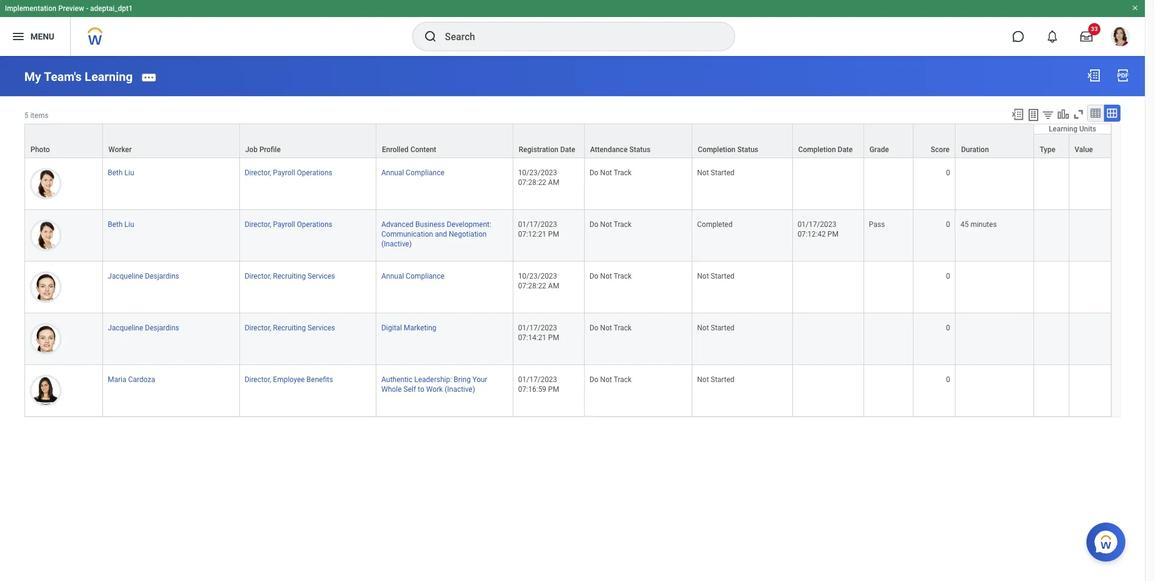 Task type: vqa. For each thing, say whether or not it's contained in the screenshot.
'Brennan'
no



Task type: locate. For each thing, give the bounding box(es) containing it.
4 started from the top
[[711, 376, 735, 384]]

01/17/2023 inside 01/17/2023 07:16:59 pm
[[518, 376, 557, 384]]

registration
[[519, 145, 559, 154]]

1 employee's photo (beth liu) image from the top
[[30, 168, 62, 200]]

1 vertical spatial director, payroll operations link
[[245, 218, 332, 229]]

1 horizontal spatial status
[[737, 145, 758, 154]]

notifications large image
[[1046, 30, 1059, 43]]

row containing learning units
[[24, 124, 1112, 158]]

0 vertical spatial beth liu
[[108, 169, 134, 177]]

am down registration date
[[548, 178, 559, 187]]

(inactive) inside authentic leadership: bring your whole self to work (inactive)
[[445, 386, 475, 394]]

registration date
[[519, 145, 575, 154]]

1 jacqueline from the top
[[108, 272, 143, 281]]

1 horizontal spatial export to excel image
[[1087, 68, 1101, 83]]

01/17/2023 inside 01/17/2023 07:14:21 pm
[[518, 324, 557, 333]]

0 vertical spatial desjardins
[[145, 272, 179, 281]]

07:28:22 down registration
[[518, 178, 546, 187]]

1 jacqueline desjardins link from the top
[[108, 270, 179, 281]]

employee's photo (beth liu) image for "export to worksheets" icon
[[30, 220, 62, 251]]

01/17/2023 up 07:14:21
[[518, 324, 557, 333]]

beth
[[108, 169, 123, 177], [108, 220, 123, 229]]

2 director, payroll operations from the top
[[245, 220, 332, 229]]

1 vertical spatial operations
[[297, 220, 332, 229]]

do not track element for the not started element for director, recruiting services
[[590, 270, 632, 281]]

score button
[[914, 124, 955, 158]]

1 vertical spatial (inactive)
[[445, 386, 475, 394]]

0 vertical spatial services
[[308, 272, 335, 281]]

payroll for advanced business development: communication and negotiation (inactive)
[[273, 220, 295, 229]]

1 annual from the top
[[381, 169, 404, 177]]

registration date button
[[513, 124, 584, 158]]

started for services
[[711, 272, 735, 281]]

track for advanced business development: communication and negotiation (inactive) link
[[614, 220, 632, 229]]

0
[[946, 169, 950, 177], [946, 220, 950, 229], [946, 272, 950, 281], [946, 324, 950, 333], [946, 376, 950, 384]]

1 vertical spatial jacqueline desjardins link
[[108, 322, 179, 333]]

0 vertical spatial beth liu link
[[108, 166, 134, 177]]

1 compliance from the top
[[406, 169, 445, 177]]

learning down expand/collapse chart image
[[1049, 125, 1078, 133]]

1 vertical spatial services
[[308, 324, 335, 333]]

2 director, from the top
[[245, 220, 271, 229]]

export to excel image left "export to worksheets" icon
[[1011, 108, 1025, 121]]

10/23/2023 07:28:22 am for services
[[518, 272, 559, 291]]

1 vertical spatial compliance
[[406, 272, 445, 281]]

4 0 from the top
[[946, 324, 950, 333]]

annual compliance link
[[381, 166, 445, 177], [381, 270, 445, 281]]

am up 01/17/2023 07:14:21 pm
[[548, 282, 559, 291]]

annual compliance link down communication
[[381, 270, 445, 281]]

annual compliance
[[381, 169, 445, 177], [381, 272, 445, 281]]

communication
[[381, 230, 433, 239]]

0 vertical spatial compliance
[[406, 169, 445, 177]]

01/17/2023 07:14:21 pm
[[518, 324, 559, 342]]

1 horizontal spatial learning
[[1049, 125, 1078, 133]]

2 not started from the top
[[697, 272, 735, 281]]

do not track for the not started element associated with director, payroll operations
[[590, 169, 632, 177]]

not started for director, employee benefits
[[697, 376, 735, 384]]

1 vertical spatial 07:28:22
[[518, 282, 546, 291]]

1 services from the top
[[308, 272, 335, 281]]

2 do from the top
[[590, 220, 599, 229]]

do not track for the not started element corresponding to director, employee benefits
[[590, 376, 632, 384]]

advanced
[[381, 220, 414, 229]]

learning
[[85, 69, 133, 84], [1049, 125, 1078, 133]]

01/17/2023 up 07:16:59
[[518, 376, 557, 384]]

completion status
[[698, 145, 758, 154]]

0 vertical spatial recruiting
[[273, 272, 306, 281]]

01/17/2023 up 07:12:21
[[518, 220, 557, 229]]

0 vertical spatial 10/23/2023 07:28:22 am
[[518, 169, 559, 187]]

0 vertical spatial am
[[548, 178, 559, 187]]

0 vertical spatial (inactive)
[[381, 240, 412, 249]]

5
[[24, 111, 28, 120]]

recruiting
[[273, 272, 306, 281], [273, 324, 306, 333]]

2 beth from the top
[[108, 220, 123, 229]]

1 vertical spatial beth liu link
[[108, 218, 134, 229]]

1 started from the top
[[711, 169, 735, 177]]

items
[[30, 111, 48, 120]]

team's
[[44, 69, 82, 84]]

pm right 07:16:59
[[548, 386, 559, 394]]

2 10/23/2023 from the top
[[518, 272, 557, 281]]

compliance
[[406, 169, 445, 177], [406, 272, 445, 281]]

10/23/2023 07:28:22 am down registration
[[518, 169, 559, 187]]

1 10/23/2023 07:28:22 am from the top
[[518, 169, 559, 187]]

beth for advanced business development: communication and negotiation (inactive)
[[108, 220, 123, 229]]

2 beth liu from the top
[[108, 220, 134, 229]]

01/17/2023 inside 01/17/2023 07:12:42 pm
[[798, 220, 837, 229]]

my team's learning
[[24, 69, 133, 84]]

annual
[[381, 169, 404, 177], [381, 272, 404, 281]]

payroll
[[273, 169, 295, 177], [273, 220, 295, 229]]

1 payroll from the top
[[273, 169, 295, 177]]

export to excel image left view printable version (pdf) image
[[1087, 68, 1101, 83]]

director, payroll operations link for advanced
[[245, 218, 332, 229]]

beth liu link for advanced
[[108, 218, 134, 229]]

job
[[245, 145, 258, 154]]

1 vertical spatial beth
[[108, 220, 123, 229]]

2 payroll from the top
[[273, 220, 295, 229]]

pm inside 01/17/2023 07:12:21 pm
[[548, 230, 559, 239]]

expand/collapse chart image
[[1057, 108, 1070, 121]]

1 desjardins from the top
[[145, 272, 179, 281]]

annual down enrolled
[[381, 169, 404, 177]]

digital marketing link
[[381, 322, 436, 333]]

enrolled
[[382, 145, 409, 154]]

1 07:28:22 from the top
[[518, 178, 546, 187]]

0 horizontal spatial learning
[[85, 69, 133, 84]]

row
[[24, 124, 1112, 158], [24, 134, 1112, 158], [24, 158, 1112, 210], [24, 210, 1112, 262], [24, 262, 1112, 314], [24, 314, 1112, 366], [24, 366, 1112, 417]]

director, for digital marketing link
[[245, 324, 271, 333]]

1 vertical spatial desjardins
[[145, 324, 179, 333]]

search image
[[423, 29, 438, 44]]

date for completion date
[[838, 145, 853, 154]]

45 minutes
[[961, 220, 997, 229]]

33
[[1091, 26, 1098, 32]]

2 0 from the top
[[946, 220, 950, 229]]

worker button
[[103, 124, 239, 158]]

director, employee benefits
[[245, 376, 333, 384]]

completion date
[[798, 145, 853, 154]]

0 horizontal spatial status
[[630, 145, 651, 154]]

0 vertical spatial annual compliance
[[381, 169, 445, 177]]

pass element
[[869, 218, 885, 229]]

07:28:22 for director, payroll operations
[[518, 178, 546, 187]]

photo button
[[25, 124, 102, 158]]

01/17/2023 for 07:14:21
[[518, 324, 557, 333]]

2 completion from the left
[[798, 145, 836, 154]]

completed element
[[697, 218, 733, 229]]

0 vertical spatial jacqueline desjardins
[[108, 272, 179, 281]]

45
[[961, 220, 969, 229]]

2 services from the top
[[308, 324, 335, 333]]

01/17/2023 inside 01/17/2023 07:12:21 pm
[[518, 220, 557, 229]]

1 vertical spatial director, payroll operations
[[245, 220, 332, 229]]

2 liu from the top
[[124, 220, 134, 229]]

07:28:22
[[518, 178, 546, 187], [518, 282, 546, 291]]

1 horizontal spatial date
[[838, 145, 853, 154]]

cell
[[793, 158, 864, 210], [864, 158, 914, 210], [956, 158, 1034, 210], [1034, 158, 1069, 210], [1069, 158, 1112, 210], [1034, 210, 1069, 262], [1069, 210, 1112, 262], [793, 262, 864, 314], [864, 262, 914, 314], [956, 262, 1034, 314], [1034, 262, 1069, 314], [1069, 262, 1112, 314], [793, 314, 864, 366], [864, 314, 914, 366], [956, 314, 1034, 366], [1034, 314, 1069, 366], [1069, 314, 1112, 366], [793, 366, 864, 417], [864, 366, 914, 417], [956, 366, 1034, 417], [1034, 366, 1069, 417], [1069, 366, 1112, 417]]

completion inside completion status popup button
[[698, 145, 736, 154]]

pm
[[548, 230, 559, 239], [828, 230, 839, 239], [548, 334, 559, 342], [548, 386, 559, 394]]

2 not started element from the top
[[697, 270, 735, 281]]

am for director, payroll operations
[[548, 178, 559, 187]]

learning right team's
[[85, 69, 133, 84]]

do not track
[[590, 169, 632, 177], [590, 220, 632, 229], [590, 272, 632, 281], [590, 324, 632, 333], [590, 376, 632, 384]]

1 vertical spatial am
[[548, 282, 559, 291]]

compliance down 'advanced business development: communication and negotiation (inactive)'
[[406, 272, 445, 281]]

2 row from the top
[[24, 134, 1112, 158]]

digital marketing
[[381, 324, 436, 333]]

1 beth from the top
[[108, 169, 123, 177]]

3 started from the top
[[711, 324, 735, 333]]

(inactive) down communication
[[381, 240, 412, 249]]

director, recruiting services link for annual
[[245, 270, 335, 281]]

pm right 07:12:21
[[548, 230, 559, 239]]

not started element for director, recruiting services
[[697, 270, 735, 281]]

07:12:42
[[798, 230, 826, 239]]

0 vertical spatial liu
[[124, 169, 134, 177]]

pm right the 07:12:42
[[828, 230, 839, 239]]

4 do from the top
[[590, 324, 599, 333]]

4 not started element from the top
[[697, 373, 735, 384]]

2 jacqueline desjardins link from the top
[[108, 322, 179, 333]]

profile
[[259, 145, 281, 154]]

1 vertical spatial annual compliance
[[381, 272, 445, 281]]

2 annual from the top
[[381, 272, 404, 281]]

date left grade
[[838, 145, 853, 154]]

director, recruiting services for digital marketing
[[245, 324, 335, 333]]

toolbar
[[1006, 105, 1121, 124]]

1 recruiting from the top
[[273, 272, 306, 281]]

2 am from the top
[[548, 282, 559, 291]]

5 do not track element from the top
[[590, 373, 632, 384]]

jacqueline
[[108, 272, 143, 281], [108, 324, 143, 333]]

2 employee's photo (beth liu) image from the top
[[30, 220, 62, 251]]

your
[[473, 376, 487, 384]]

3 track from the top
[[614, 272, 632, 281]]

do not track element
[[590, 166, 632, 177], [590, 218, 632, 229], [590, 270, 632, 281], [590, 322, 632, 333], [590, 373, 632, 384]]

1 am from the top
[[548, 178, 559, 187]]

compliance down content at top
[[406, 169, 445, 177]]

1 liu from the top
[[124, 169, 134, 177]]

learning inside learning units popup button
[[1049, 125, 1078, 133]]

0 vertical spatial beth
[[108, 169, 123, 177]]

director, payroll operations for annual compliance
[[245, 169, 332, 177]]

0 for the not started element corresponding to director, employee benefits
[[946, 376, 950, 384]]

3 do not track element from the top
[[590, 270, 632, 281]]

1 vertical spatial 10/23/2023
[[518, 272, 557, 281]]

1 vertical spatial annual compliance link
[[381, 270, 445, 281]]

(inactive) down bring
[[445, 386, 475, 394]]

1 vertical spatial liu
[[124, 220, 134, 229]]

pass
[[869, 220, 885, 229]]

1 beth liu link from the top
[[108, 166, 134, 177]]

0 vertical spatial director, recruiting services
[[245, 272, 335, 281]]

annual compliance down enrolled content
[[381, 169, 445, 177]]

10/23/2023 down registration
[[518, 169, 557, 177]]

2 annual compliance from the top
[[381, 272, 445, 281]]

menu banner
[[0, 0, 1145, 56]]

0 vertical spatial jacqueline desjardins link
[[108, 270, 179, 281]]

1 beth liu from the top
[[108, 169, 134, 177]]

10/23/2023 down 07:12:21
[[518, 272, 557, 281]]

beth liu for annual
[[108, 169, 134, 177]]

content
[[410, 145, 436, 154]]

1 0 from the top
[[946, 169, 950, 177]]

2 annual compliance link from the top
[[381, 270, 445, 281]]

01/17/2023 07:16:59 pm
[[518, 376, 559, 394]]

07:16:59
[[518, 386, 546, 394]]

do not track element for the not started element associated with director, payroll operations
[[590, 166, 632, 177]]

employee's photo (beth liu) image
[[30, 168, 62, 200], [30, 220, 62, 251]]

5 0 from the top
[[946, 376, 950, 384]]

date right registration
[[560, 145, 575, 154]]

0 vertical spatial director, payroll operations
[[245, 169, 332, 177]]

10/23/2023
[[518, 169, 557, 177], [518, 272, 557, 281]]

10/23/2023 07:28:22 am down 07:12:21
[[518, 272, 559, 291]]

annual compliance link down enrolled content
[[381, 166, 445, 177]]

1 horizontal spatial (inactive)
[[445, 386, 475, 394]]

0 vertical spatial annual compliance link
[[381, 166, 445, 177]]

justify image
[[11, 29, 26, 44]]

director, for advanced business development: communication and negotiation (inactive) link
[[245, 220, 271, 229]]

4 do not track element from the top
[[590, 322, 632, 333]]

view printable version (pdf) image
[[1116, 68, 1131, 83]]

1 not started from the top
[[697, 169, 735, 177]]

2 desjardins from the top
[[145, 324, 179, 333]]

0 vertical spatial 10/23/2023
[[518, 169, 557, 177]]

1 director, recruiting services from the top
[[245, 272, 335, 281]]

adeptai_dpt1
[[90, 4, 133, 13]]

1 horizontal spatial completion
[[798, 145, 836, 154]]

2 jacqueline from the top
[[108, 324, 143, 333]]

01/17/2023 up the 07:12:42
[[798, 220, 837, 229]]

do
[[590, 169, 599, 177], [590, 220, 599, 229], [590, 272, 599, 281], [590, 324, 599, 333], [590, 376, 599, 384]]

employee's photo (beth liu) image for view printable version (pdf) image
[[30, 168, 62, 200]]

1 vertical spatial beth liu
[[108, 220, 134, 229]]

2 status from the left
[[737, 145, 758, 154]]

3 do not track from the top
[[590, 272, 632, 281]]

do for advanced business development: communication and negotiation (inactive) link
[[590, 220, 599, 229]]

director, payroll operations for advanced business development: communication and negotiation (inactive)
[[245, 220, 332, 229]]

1 director, payroll operations from the top
[[245, 169, 332, 177]]

0 vertical spatial annual
[[381, 169, 404, 177]]

4 track from the top
[[614, 324, 632, 333]]

10/23/2023 for director, recruiting services
[[518, 272, 557, 281]]

1 completion from the left
[[698, 145, 736, 154]]

5 do not track from the top
[[590, 376, 632, 384]]

1 vertical spatial jacqueline
[[108, 324, 143, 333]]

not started for director, recruiting services
[[697, 272, 735, 281]]

1 10/23/2023 from the top
[[518, 169, 557, 177]]

director, for authentic leadership: bring your whole self to work (inactive) 'link'
[[245, 376, 271, 384]]

3 0 from the top
[[946, 272, 950, 281]]

1 date from the left
[[560, 145, 575, 154]]

0 vertical spatial director, recruiting services link
[[245, 270, 335, 281]]

1 vertical spatial learning
[[1049, 125, 1078, 133]]

0 vertical spatial payroll
[[273, 169, 295, 177]]

01/17/2023 for 07:12:42
[[798, 220, 837, 229]]

10/23/2023 07:28:22 am
[[518, 169, 559, 187], [518, 272, 559, 291]]

desjardins for digital
[[145, 324, 179, 333]]

export to excel image
[[1087, 68, 1101, 83], [1011, 108, 1025, 121]]

1 vertical spatial employee's photo (beth liu) image
[[30, 220, 62, 251]]

completion inside completion date popup button
[[798, 145, 836, 154]]

status
[[630, 145, 651, 154], [737, 145, 758, 154]]

1 vertical spatial director, recruiting services
[[245, 324, 335, 333]]

2 director, recruiting services from the top
[[245, 324, 335, 333]]

pm inside 01/17/2023 07:12:42 pm
[[828, 230, 839, 239]]

0 horizontal spatial completion
[[698, 145, 736, 154]]

1 vertical spatial director, recruiting services link
[[245, 322, 335, 333]]

0 vertical spatial director, payroll operations link
[[245, 166, 332, 177]]

director, payroll operations
[[245, 169, 332, 177], [245, 220, 332, 229]]

not started element
[[697, 166, 735, 177], [697, 270, 735, 281], [697, 322, 735, 333], [697, 373, 735, 384]]

jacqueline desjardins for annual
[[108, 272, 179, 281]]

status for attendance status
[[630, 145, 651, 154]]

not started
[[697, 169, 735, 177], [697, 272, 735, 281], [697, 324, 735, 333], [697, 376, 735, 384]]

1 vertical spatial annual
[[381, 272, 404, 281]]

1 vertical spatial recruiting
[[273, 324, 306, 333]]

1 do not track element from the top
[[590, 166, 632, 177]]

(inactive)
[[381, 240, 412, 249], [445, 386, 475, 394]]

2 do not track from the top
[[590, 220, 632, 229]]

0 vertical spatial 07:28:22
[[518, 178, 546, 187]]

annual compliance down communication
[[381, 272, 445, 281]]

pm inside 01/17/2023 07:16:59 pm
[[548, 386, 559, 394]]

0 vertical spatial employee's photo (beth liu) image
[[30, 168, 62, 200]]

01/17/2023
[[518, 220, 557, 229], [798, 220, 837, 229], [518, 324, 557, 333], [518, 376, 557, 384]]

2 jacqueline desjardins from the top
[[108, 324, 179, 333]]

director, employee benefits link
[[245, 373, 333, 384]]

pm inside 01/17/2023 07:14:21 pm
[[548, 334, 559, 342]]

1 status from the left
[[630, 145, 651, 154]]

2 director, recruiting services link from the top
[[245, 322, 335, 333]]

2 compliance from the top
[[406, 272, 445, 281]]

0 horizontal spatial (inactive)
[[381, 240, 412, 249]]

5 row from the top
[[24, 262, 1112, 314]]

am
[[548, 178, 559, 187], [548, 282, 559, 291]]

5 do from the top
[[590, 376, 599, 384]]

07:28:22 up 01/17/2023 07:14:21 pm
[[518, 282, 546, 291]]

jacqueline desjardins
[[108, 272, 179, 281], [108, 324, 179, 333]]

status inside attendance status popup button
[[630, 145, 651, 154]]

4 director, from the top
[[245, 324, 271, 333]]

2 beth liu link from the top
[[108, 218, 134, 229]]

5 track from the top
[[614, 376, 632, 384]]

0 vertical spatial operations
[[297, 169, 332, 177]]

attendance status
[[590, 145, 651, 154]]

pm right 07:14:21
[[548, 334, 559, 342]]

2 recruiting from the top
[[273, 324, 306, 333]]

1 annual compliance link from the top
[[381, 166, 445, 177]]

5 director, from the top
[[245, 376, 271, 384]]

0 vertical spatial employee's photo (jacqueline desjardins) image
[[30, 272, 62, 303]]

1 vertical spatial 10/23/2023 07:28:22 am
[[518, 272, 559, 291]]

2 07:28:22 from the top
[[518, 282, 546, 291]]

pm for 01/17/2023 07:12:21 pm
[[548, 230, 559, 239]]

status inside completion status popup button
[[737, 145, 758, 154]]

2 date from the left
[[838, 145, 853, 154]]

1 vertical spatial employee's photo (jacqueline desjardins) image
[[30, 323, 62, 355]]

2 director, payroll operations link from the top
[[245, 218, 332, 229]]

operations for advanced business development: communication and negotiation (inactive)
[[297, 220, 332, 229]]

0 vertical spatial jacqueline
[[108, 272, 143, 281]]

1 operations from the top
[[297, 169, 332, 177]]

1 vertical spatial jacqueline desjardins
[[108, 324, 179, 333]]

attendance
[[590, 145, 628, 154]]

1 row from the top
[[24, 124, 1112, 158]]

annual down communication
[[381, 272, 404, 281]]

director,
[[245, 169, 271, 177], [245, 220, 271, 229], [245, 272, 271, 281], [245, 324, 271, 333], [245, 376, 271, 384]]

inbox large image
[[1081, 30, 1093, 43]]

1 not started element from the top
[[697, 166, 735, 177]]

desjardins
[[145, 272, 179, 281], [145, 324, 179, 333]]

track
[[614, 169, 632, 177], [614, 220, 632, 229], [614, 272, 632, 281], [614, 324, 632, 333], [614, 376, 632, 384]]

4 not started from the top
[[697, 376, 735, 384]]

2 operations from the top
[[297, 220, 332, 229]]

not started for director, payroll operations
[[697, 169, 735, 177]]

01/17/2023 07:12:42 pm
[[798, 220, 839, 239]]

advanced business development: communication and negotiation (inactive) link
[[381, 218, 491, 249]]

1 vertical spatial export to excel image
[[1011, 108, 1025, 121]]

2 started from the top
[[711, 272, 735, 281]]

employee's photo (jacqueline desjardins) image
[[30, 272, 62, 303], [30, 323, 62, 355]]

beth liu link
[[108, 166, 134, 177], [108, 218, 134, 229]]

0 horizontal spatial date
[[560, 145, 575, 154]]

0 horizontal spatial export to excel image
[[1011, 108, 1025, 121]]

0 vertical spatial export to excel image
[[1087, 68, 1101, 83]]

1 do not track from the top
[[590, 169, 632, 177]]

5 items
[[24, 111, 48, 120]]

1 vertical spatial payroll
[[273, 220, 295, 229]]

2 track from the top
[[614, 220, 632, 229]]



Task type: describe. For each thing, give the bounding box(es) containing it.
date for registration date
[[560, 145, 575, 154]]

4 row from the top
[[24, 210, 1112, 262]]

profile logan mcneil image
[[1111, 27, 1131, 49]]

grade button
[[864, 124, 913, 158]]

type button
[[1034, 134, 1069, 158]]

beth for annual compliance
[[108, 169, 123, 177]]

type
[[1040, 145, 1056, 154]]

3 not started from the top
[[697, 324, 735, 333]]

07:14:21
[[518, 334, 546, 342]]

recruiting for digital marketing
[[273, 324, 306, 333]]

jacqueline desjardins link for annual
[[108, 270, 179, 281]]

development:
[[447, 220, 491, 229]]

do not track for the not started element for director, recruiting services
[[590, 272, 632, 281]]

completed
[[697, 220, 733, 229]]

benefits
[[307, 376, 333, 384]]

started for operations
[[711, 169, 735, 177]]

table image
[[1090, 107, 1102, 119]]

my
[[24, 69, 41, 84]]

employee's photo (maria cardoza) image
[[30, 375, 62, 407]]

export to excel image for view printable version (pdf) image
[[1087, 68, 1101, 83]]

select to filter grid data image
[[1042, 108, 1055, 121]]

minutes
[[971, 220, 997, 229]]

digital
[[381, 324, 402, 333]]

implementation
[[5, 4, 56, 13]]

grade
[[870, 145, 889, 154]]

authentic leadership: bring your whole self to work (inactive)
[[381, 376, 487, 394]]

jacqueline desjardins for digital
[[108, 324, 179, 333]]

authentic leadership: bring your whole self to work (inactive) link
[[381, 373, 487, 394]]

close environment banner image
[[1132, 4, 1139, 12]]

director, recruiting services for annual compliance
[[245, 272, 335, 281]]

track for digital marketing link
[[614, 324, 632, 333]]

services for digital marketing
[[308, 324, 335, 333]]

operations for annual compliance
[[297, 169, 332, 177]]

attendance status button
[[585, 124, 692, 158]]

advanced business development: communication and negotiation (inactive)
[[381, 220, 491, 249]]

cardoza
[[128, 376, 155, 384]]

payroll for annual compliance
[[273, 169, 295, 177]]

not started element for director, employee benefits
[[697, 373, 735, 384]]

1 track from the top
[[614, 169, 632, 177]]

3 not started element from the top
[[697, 322, 735, 333]]

2 do not track element from the top
[[590, 218, 632, 229]]

job profile button
[[240, 124, 376, 158]]

0 for the not started element associated with director, payroll operations
[[946, 169, 950, 177]]

am for director, recruiting services
[[548, 282, 559, 291]]

beth liu link for annual
[[108, 166, 134, 177]]

my team's learning main content
[[0, 56, 1145, 429]]

services for annual compliance
[[308, 272, 335, 281]]

fullscreen image
[[1072, 108, 1085, 121]]

do not track element for the not started element corresponding to director, employee benefits
[[590, 373, 632, 384]]

job profile
[[245, 145, 281, 154]]

toolbar inside my team's learning main content
[[1006, 105, 1121, 124]]

compliance for director, payroll operations
[[406, 169, 445, 177]]

completion status button
[[692, 124, 792, 158]]

business
[[415, 220, 445, 229]]

3 do from the top
[[590, 272, 599, 281]]

liu for annual
[[124, 169, 134, 177]]

1 do from the top
[[590, 169, 599, 177]]

maria
[[108, 376, 126, 384]]

2 employee's photo (jacqueline desjardins) image from the top
[[30, 323, 62, 355]]

annual for director, recruiting services
[[381, 272, 404, 281]]

score
[[931, 145, 950, 154]]

do for authentic leadership: bring your whole self to work (inactive) 'link'
[[590, 376, 599, 384]]

export to worksheets image
[[1026, 108, 1041, 122]]

beth liu for advanced
[[108, 220, 134, 229]]

annual compliance for director, payroll operations
[[381, 169, 445, 177]]

(inactive) inside 'advanced business development: communication and negotiation (inactive)'
[[381, 240, 412, 249]]

4 do not track from the top
[[590, 324, 632, 333]]

10/23/2023 07:28:22 am for operations
[[518, 169, 559, 187]]

expand table image
[[1106, 107, 1118, 119]]

annual compliance link for director, recruiting services
[[381, 270, 445, 281]]

enrolled content button
[[377, 124, 513, 158]]

track for authentic leadership: bring your whole self to work (inactive) 'link'
[[614, 376, 632, 384]]

recruiting for annual compliance
[[273, 272, 306, 281]]

marketing
[[404, 324, 436, 333]]

units
[[1079, 125, 1096, 133]]

-
[[86, 4, 88, 13]]

not started element for director, payroll operations
[[697, 166, 735, 177]]

07:28:22 for director, recruiting services
[[518, 282, 546, 291]]

completion date button
[[793, 124, 864, 158]]

negotiation
[[449, 230, 487, 239]]

annual compliance link for director, payroll operations
[[381, 166, 445, 177]]

completion for completion status
[[698, 145, 736, 154]]

pm for 01/17/2023 07:16:59 pm
[[548, 386, 559, 394]]

0 for the not started element for director, recruiting services
[[946, 272, 950, 281]]

maria cardoza
[[108, 376, 155, 384]]

director, payroll operations link for annual
[[245, 166, 332, 177]]

compliance for director, recruiting services
[[406, 272, 445, 281]]

menu button
[[0, 17, 70, 56]]

my team's learning element
[[24, 69, 133, 84]]

07:12:21
[[518, 230, 546, 239]]

01/17/2023 for 07:16:59
[[518, 376, 557, 384]]

pm for 01/17/2023 07:12:42 pm
[[828, 230, 839, 239]]

learning units button
[[1034, 124, 1111, 134]]

10/23/2023 for director, payroll operations
[[518, 169, 557, 177]]

director, recruiting services link for digital
[[245, 322, 335, 333]]

01/17/2023 for 07:12:21
[[518, 220, 557, 229]]

jacqueline desjardins link for digital
[[108, 322, 179, 333]]

33 button
[[1073, 23, 1101, 50]]

row containing maria cardoza
[[24, 366, 1112, 417]]

work
[[426, 386, 443, 394]]

leadership:
[[414, 376, 452, 384]]

self
[[404, 386, 416, 394]]

to
[[418, 386, 424, 394]]

authentic
[[381, 376, 413, 384]]

row containing type
[[24, 134, 1112, 158]]

worker
[[108, 145, 132, 154]]

liu for advanced
[[124, 220, 134, 229]]

implementation preview -   adeptai_dpt1
[[5, 4, 133, 13]]

value
[[1075, 145, 1093, 154]]

jacqueline for digital marketing
[[108, 324, 143, 333]]

enrolled content
[[382, 145, 436, 154]]

maria cardoza link
[[108, 373, 155, 384]]

6 row from the top
[[24, 314, 1112, 366]]

bring
[[454, 376, 471, 384]]

3 director, from the top
[[245, 272, 271, 281]]

menu
[[30, 31, 54, 41]]

01/17/2023 07:12:21 pm
[[518, 220, 559, 239]]

desjardins for annual
[[145, 272, 179, 281]]

0 vertical spatial learning
[[85, 69, 133, 84]]

Search Workday  search field
[[445, 23, 709, 50]]

status for completion status
[[737, 145, 758, 154]]

whole
[[381, 386, 402, 394]]

employee
[[273, 376, 305, 384]]

value button
[[1069, 134, 1111, 158]]

learning units
[[1049, 125, 1096, 133]]

1 employee's photo (jacqueline desjardins) image from the top
[[30, 272, 62, 303]]

3 row from the top
[[24, 158, 1112, 210]]

pm for 01/17/2023 07:14:21 pm
[[548, 334, 559, 342]]

jacqueline for annual compliance
[[108, 272, 143, 281]]

do for digital marketing link
[[590, 324, 599, 333]]

1 director, from the top
[[245, 169, 271, 177]]

completion for completion date
[[798, 145, 836, 154]]

photo
[[30, 145, 50, 154]]

export to excel image for "export to worksheets" icon
[[1011, 108, 1025, 121]]

preview
[[58, 4, 84, 13]]

duration button
[[956, 124, 1034, 158]]

annual for director, payroll operations
[[381, 169, 404, 177]]

duration
[[961, 145, 989, 154]]

and
[[435, 230, 447, 239]]

annual compliance for director, recruiting services
[[381, 272, 445, 281]]

started for benefits
[[711, 376, 735, 384]]



